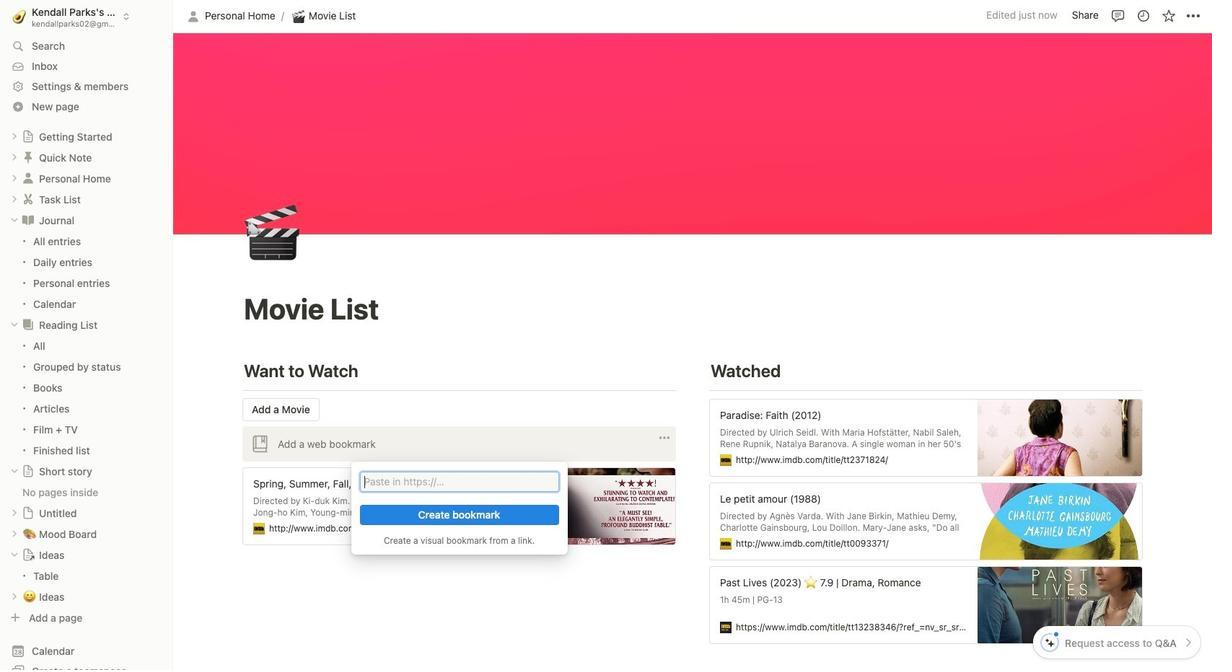 Task type: vqa. For each thing, say whether or not it's contained in the screenshot.
Favorite image
yes



Task type: locate. For each thing, give the bounding box(es) containing it.
updates image
[[1136, 8, 1151, 23]]

comments image
[[1111, 8, 1126, 23]]

favorite image
[[1162, 8, 1176, 23]]

🎬 image
[[245, 197, 301, 270]]

group
[[0, 231, 173, 315], [0, 335, 173, 461]]

change page icon image
[[21, 213, 35, 228], [21, 318, 35, 332], [22, 465, 35, 478], [22, 549, 35, 562]]

0 vertical spatial group
[[0, 231, 173, 315]]

🥑 image
[[12, 7, 26, 25]]

1 vertical spatial group
[[0, 335, 173, 461]]



Task type: describe. For each thing, give the bounding box(es) containing it.
2 group from the top
[[0, 335, 173, 461]]

Paste in https://… url field
[[364, 475, 555, 490]]

🎬 image
[[292, 8, 305, 24]]

1 group from the top
[[0, 231, 173, 315]]



